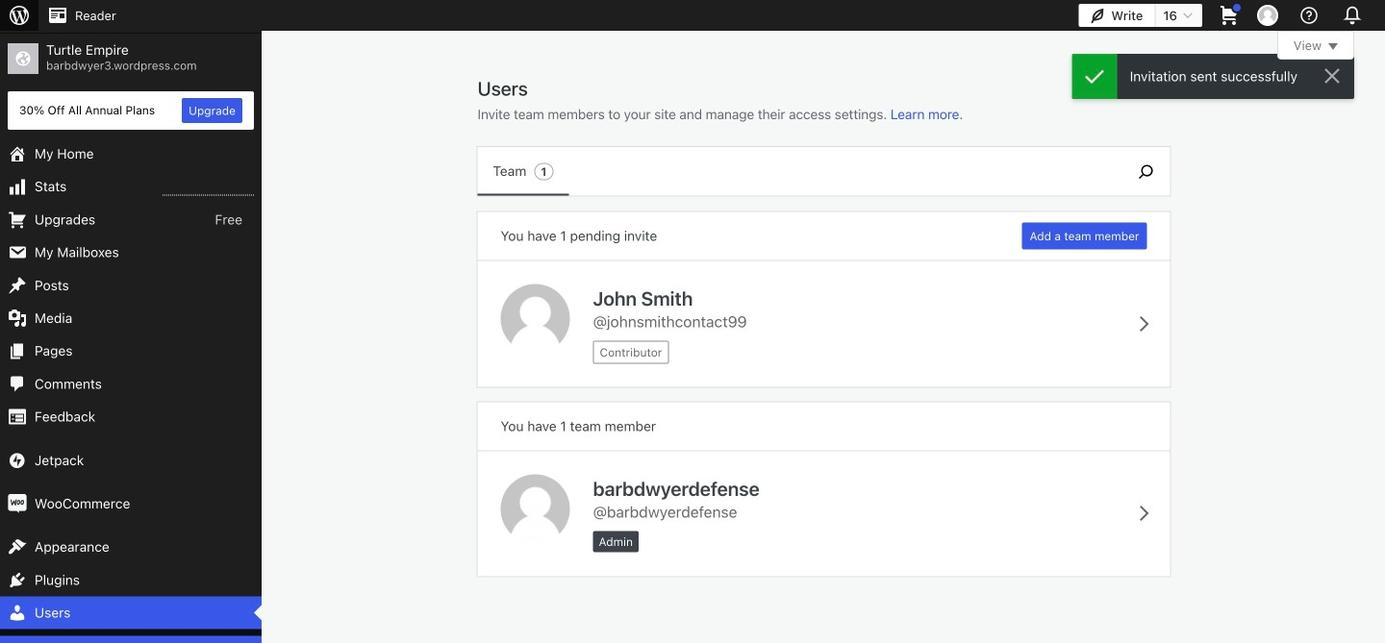 Task type: describe. For each thing, give the bounding box(es) containing it.
manage your notifications image
[[1339, 2, 1366, 29]]

notice status
[[1073, 54, 1355, 99]]

highest hourly views 0 image
[[163, 183, 254, 196]]

barbdwyerdefense image
[[501, 475, 570, 544]]

manage your sites image
[[8, 4, 31, 27]]



Task type: vqa. For each thing, say whether or not it's contained in the screenshot.
Highest hourly views 0 Image
yes



Task type: locate. For each thing, give the bounding box(es) containing it.
1 vertical spatial img image
[[8, 495, 27, 514]]

dismiss image
[[1321, 64, 1344, 88]]

None search field
[[1122, 147, 1171, 196]]

2 img image from the top
[[8, 495, 27, 514]]

john smith image
[[501, 284, 570, 354]]

0 vertical spatial img image
[[8, 451, 27, 470]]

img image
[[8, 451, 27, 470], [8, 495, 27, 514]]

closed image
[[1329, 43, 1338, 50]]

my profile image
[[1258, 5, 1279, 26]]

my shopping cart image
[[1218, 4, 1241, 27]]

1 img image from the top
[[8, 451, 27, 470]]

help image
[[1298, 4, 1321, 27]]

main content
[[478, 31, 1355, 577]]



